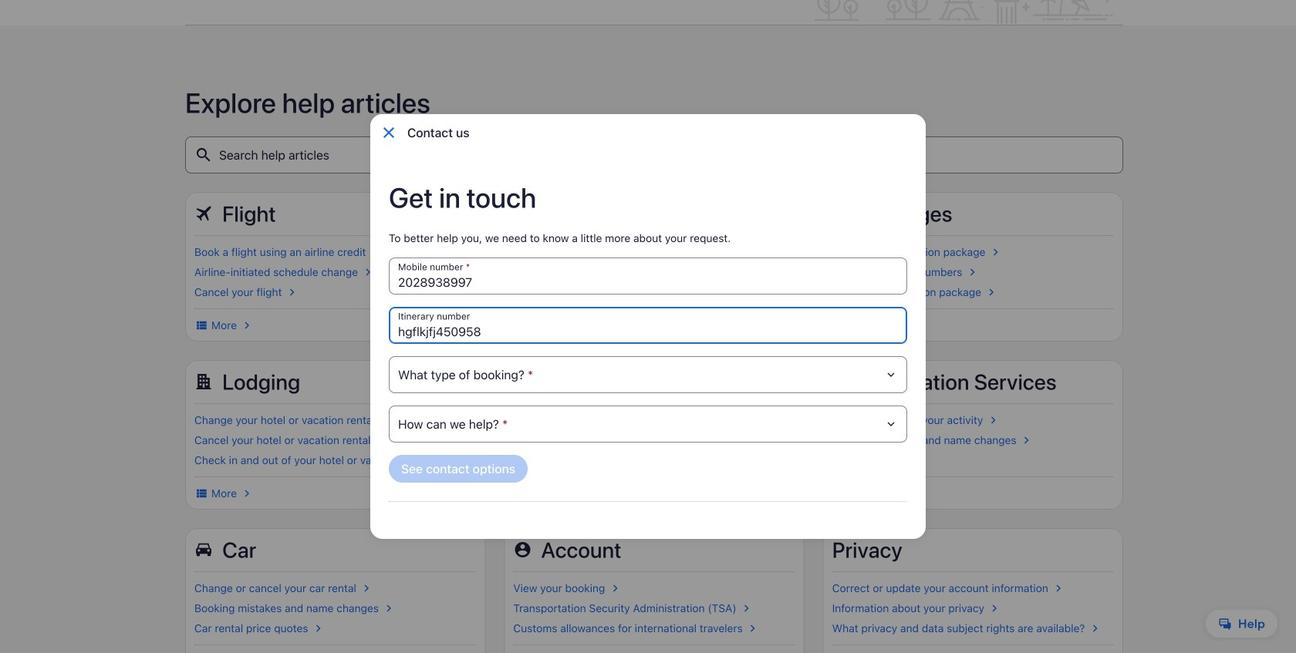 Task type: locate. For each thing, give the bounding box(es) containing it.
see more cruise articles image
[[514, 487, 527, 501]]

medium image
[[708, 245, 722, 259], [361, 266, 375, 279], [664, 286, 678, 299], [985, 286, 999, 299], [195, 319, 208, 333], [240, 319, 254, 333], [417, 434, 431, 448], [437, 454, 451, 468], [195, 487, 208, 501], [240, 487, 254, 501], [382, 602, 396, 616], [988, 602, 1002, 616], [746, 622, 760, 636]]

medium image
[[989, 245, 1003, 259], [966, 266, 980, 279], [285, 286, 299, 299], [421, 414, 435, 428], [987, 414, 1001, 428], [701, 434, 715, 448], [1020, 434, 1034, 448], [915, 454, 929, 468], [360, 582, 374, 596], [609, 582, 622, 596], [1052, 582, 1066, 596], [740, 602, 754, 616], [311, 622, 325, 636], [1089, 622, 1103, 636]]

None text field
[[389, 258, 908, 295], [389, 307, 908, 344], [389, 258, 908, 295], [389, 307, 908, 344]]

close contact us image
[[380, 123, 398, 142]]



Task type: vqa. For each thing, say whether or not it's contained in the screenshot.
Welcome Banner Image
yes



Task type: describe. For each thing, give the bounding box(es) containing it.
explore help articles region
[[185, 63, 1124, 654]]

welcome banner image image
[[803, 0, 1124, 24]]



